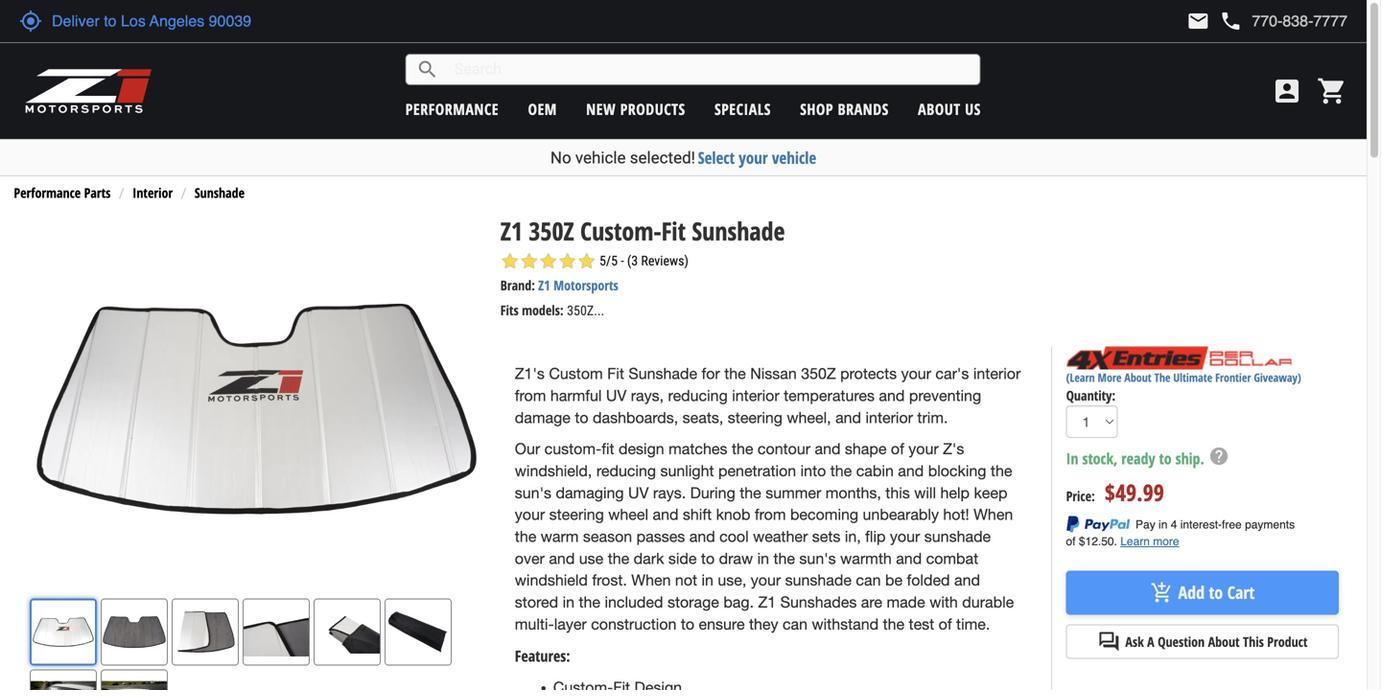 Task type: locate. For each thing, give the bounding box(es) containing it.
dashboards,
[[593, 409, 679, 427]]

interior link
[[133, 184, 173, 202]]

0 horizontal spatial in
[[563, 594, 575, 612]]

models:
[[522, 301, 564, 319]]

in up 'layer'
[[563, 594, 575, 612]]

5/5 -
[[600, 253, 624, 269]]

of
[[891, 441, 905, 458], [939, 616, 953, 634]]

0 vertical spatial when
[[974, 506, 1014, 524]]

steering up contour
[[728, 409, 783, 427]]

help up hot!
[[941, 484, 970, 502]]

made
[[887, 594, 926, 612]]

0 vertical spatial reducing
[[668, 387, 728, 405]]

z1
[[501, 214, 523, 248], [539, 276, 551, 294], [759, 594, 777, 612]]

and down temperatures
[[836, 409, 862, 427]]

cool
[[720, 528, 749, 546]]

phone
[[1220, 10, 1243, 33]]

storage
[[668, 594, 720, 612]]

uv up the wheel on the bottom left
[[629, 484, 649, 502]]

in stock, ready to ship. help
[[1067, 446, 1230, 469]]

0 vertical spatial of
[[891, 441, 905, 458]]

to inside in stock, ready to ship. help
[[1160, 449, 1172, 469]]

1 vertical spatial z1
[[539, 276, 551, 294]]

sunshade up sunshades
[[786, 572, 852, 590]]

reducing up seats,
[[668, 387, 728, 405]]

0 vertical spatial steering
[[728, 409, 783, 427]]

0 vertical spatial sun's
[[515, 484, 552, 502]]

1 vertical spatial can
[[783, 616, 808, 634]]

sunshade right interior link on the left of the page
[[195, 184, 245, 202]]

price:
[[1067, 488, 1096, 506]]

2 vertical spatial sunshade
[[629, 365, 698, 383]]

to right add
[[1210, 582, 1224, 605]]

0 horizontal spatial from
[[515, 387, 546, 405]]

no vehicle selected! select your vehicle
[[551, 147, 817, 169]]

fit right custom
[[608, 365, 625, 383]]

3 star from the left
[[539, 252, 558, 271]]

sun's down the sets
[[800, 550, 837, 568]]

the down made
[[883, 616, 905, 634]]

mail link
[[1187, 10, 1210, 33]]

1 horizontal spatial sunshade
[[925, 528, 991, 546]]

from down z1's
[[515, 387, 546, 405]]

sets
[[813, 528, 841, 546]]

question
[[1158, 633, 1205, 652]]

0 vertical spatial in
[[758, 550, 770, 568]]

of down with
[[939, 616, 953, 634]]

our custom-fit design matches the contour and shape of your z's windshield, reducing sunlight penetration into the cabin and blocking the sun's damaging uv rays. during the summer months, this will help keep your steering wheel and shift knob from becoming unbearably hot! when the warm season passes and cool weather sets in, flip your sunshade over and use the dark side to draw in the sun's warmth and combat windshield frost. when not in use, your sunshade can be folded and stored in the included storage bag. z1 sunshades are made with durable multi-layer construction to ensure they can withstand the test of time.
[[515, 441, 1015, 634]]

your inside z1's custom fit sunshade for the nissan 350z protects your car's interior from harmful uv rays, reducing interior temperatures and preventing damage to dashboards, seats, steering wheel, and interior trim.
[[902, 365, 932, 383]]

from
[[515, 387, 546, 405], [755, 506, 786, 524]]

in right draw
[[758, 550, 770, 568]]

sunshade
[[925, 528, 991, 546], [786, 572, 852, 590]]

1 horizontal spatial interior
[[866, 409, 914, 427]]

your left car's
[[902, 365, 932, 383]]

of up cabin
[[891, 441, 905, 458]]

reducing down design
[[597, 463, 656, 480]]

2 horizontal spatial in
[[758, 550, 770, 568]]

a
[[1148, 633, 1155, 652]]

about
[[918, 99, 961, 119], [1125, 370, 1152, 386], [1209, 633, 1240, 652]]

about left the at the bottom right
[[1125, 370, 1152, 386]]

fit
[[602, 441, 615, 458]]

fits
[[501, 301, 519, 319]]

reducing inside our custom-fit design matches the contour and shape of your z's windshield, reducing sunlight penetration into the cabin and blocking the sun's damaging uv rays. during the summer months, this will help keep your steering wheel and shift knob from becoming unbearably hot! when the warm season passes and cool weather sets in, flip your sunshade over and use the dark side to draw in the sun's warmth and combat windshield frost. when not in use, your sunshade can be folded and stored in the included storage bag. z1 sunshades are made with durable multi-layer construction to ensure they can withstand the test of time.
[[597, 463, 656, 480]]

sunshade down the select your vehicle link
[[692, 214, 785, 248]]

the up keep at bottom right
[[991, 463, 1013, 480]]

from inside our custom-fit design matches the contour and shape of your z's windshield, reducing sunlight penetration into the cabin and blocking the sun's damaging uv rays. during the summer months, this will help keep your steering wheel and shift knob from becoming unbearably hot! when the warm season passes and cool weather sets in, flip your sunshade over and use the dark side to draw in the sun's warmth and combat windshield frost. when not in use, your sunshade can be folded and stored in the included storage bag. z1 sunshades are made with durable multi-layer construction to ensure they can withstand the test of time.
[[755, 506, 786, 524]]

1 horizontal spatial 350z
[[802, 365, 837, 383]]

interior up shape
[[866, 409, 914, 427]]

frontier
[[1216, 370, 1252, 386]]

help inside our custom-fit design matches the contour and shape of your z's windshield, reducing sunlight penetration into the cabin and blocking the sun's damaging uv rays. during the summer months, this will help keep your steering wheel and shift knob from becoming unbearably hot! when the warm season passes and cool weather sets in, flip your sunshade over and use the dark side to draw in the sun's warmth and combat windshield frost. when not in use, your sunshade can be folded and stored in the included storage bag. z1 sunshades are made with durable multi-layer construction to ensure they can withstand the test of time.
[[941, 484, 970, 502]]

folded
[[907, 572, 951, 590]]

when down keep at bottom right
[[974, 506, 1014, 524]]

0 horizontal spatial uv
[[606, 387, 627, 405]]

0 horizontal spatial 350z
[[529, 214, 574, 248]]

1 vertical spatial sunshade
[[692, 214, 785, 248]]

1 horizontal spatial help
[[1209, 446, 1230, 467]]

the up 'layer'
[[579, 594, 601, 612]]

Search search field
[[439, 55, 981, 84]]

2 vertical spatial in
[[563, 594, 575, 612]]

1 vertical spatial uv
[[629, 484, 649, 502]]

uv
[[606, 387, 627, 405], [629, 484, 649, 502]]

0 horizontal spatial reducing
[[597, 463, 656, 480]]

bag.
[[724, 594, 754, 612]]

1 vertical spatial 350z
[[802, 365, 837, 383]]

damaging
[[556, 484, 624, 502]]

shopping_cart link
[[1313, 76, 1348, 107]]

from up weather
[[755, 506, 786, 524]]

vehicle down shop on the top of page
[[772, 147, 817, 169]]

help right ship.
[[1209, 446, 1230, 467]]

can
[[856, 572, 881, 590], [783, 616, 808, 634]]

more
[[1098, 370, 1122, 386]]

steering inside our custom-fit design matches the contour and shape of your z's windshield, reducing sunlight penetration into the cabin and blocking the sun's damaging uv rays. during the summer months, this will help keep your steering wheel and shift knob from becoming unbearably hot! when the warm season passes and cool weather sets in, flip your sunshade over and use the dark side to draw in the sun's warmth and combat windshield frost. when not in use, your sunshade can be folded and stored in the included storage bag. z1 sunshades are made with durable multi-layer construction to ensure they can withstand the test of time.
[[550, 506, 604, 524]]

z1 up models:
[[539, 276, 551, 294]]

350z up the z1 motorsports link
[[529, 214, 574, 248]]

about left this
[[1209, 633, 1240, 652]]

to left ship.
[[1160, 449, 1172, 469]]

2 horizontal spatial z1
[[759, 594, 777, 612]]

interior right car's
[[974, 365, 1021, 383]]

sunshade inside z1 350z custom-fit sunshade star star star star star 5/5 - (3 reviews) brand: z1 motorsports fits models: 350z...
[[692, 214, 785, 248]]

sun's
[[515, 484, 552, 502], [800, 550, 837, 568]]

wheel,
[[787, 409, 832, 427]]

can right they in the right of the page
[[783, 616, 808, 634]]

the up penetration
[[732, 441, 754, 458]]

0 horizontal spatial z1
[[501, 214, 523, 248]]

uv up dashboards,
[[606, 387, 627, 405]]

0 vertical spatial uv
[[606, 387, 627, 405]]

the down weather
[[774, 550, 796, 568]]

1 vertical spatial reducing
[[597, 463, 656, 480]]

about left "us" in the right of the page
[[918, 99, 961, 119]]

0 horizontal spatial of
[[891, 441, 905, 458]]

1 horizontal spatial reducing
[[668, 387, 728, 405]]

1 horizontal spatial from
[[755, 506, 786, 524]]

interior down nissan
[[732, 387, 780, 405]]

construction
[[591, 616, 677, 634]]

0 vertical spatial from
[[515, 387, 546, 405]]

to right side
[[701, 550, 715, 568]]

the
[[725, 365, 746, 383], [732, 441, 754, 458], [831, 463, 852, 480], [991, 463, 1013, 480], [740, 484, 762, 502], [515, 528, 537, 546], [608, 550, 630, 568], [774, 550, 796, 568], [579, 594, 601, 612], [883, 616, 905, 634]]

0 vertical spatial help
[[1209, 446, 1230, 467]]

stored
[[515, 594, 559, 612]]

1 vertical spatial sunshade
[[786, 572, 852, 590]]

z1's custom fit sunshade for the nissan 350z protects your car's interior from harmful uv rays, reducing interior temperatures and preventing damage to dashboards, seats, steering wheel, and interior trim.
[[515, 365, 1021, 427]]

1 vertical spatial from
[[755, 506, 786, 524]]

1 horizontal spatial of
[[939, 616, 953, 634]]

in right not
[[702, 572, 714, 590]]

from inside z1's custom fit sunshade for the nissan 350z protects your car's interior from harmful uv rays, reducing interior temperatures and preventing damage to dashboards, seats, steering wheel, and interior trim.
[[515, 387, 546, 405]]

dark
[[634, 550, 664, 568]]

not
[[676, 572, 698, 590]]

help
[[1209, 446, 1230, 467], [941, 484, 970, 502]]

new
[[587, 99, 616, 119]]

to down harmful
[[575, 409, 589, 427]]

1 horizontal spatial steering
[[728, 409, 783, 427]]

passes
[[637, 528, 685, 546]]

0 vertical spatial 350z
[[529, 214, 574, 248]]

and up "into"
[[815, 441, 841, 458]]

350z up temperatures
[[802, 365, 837, 383]]

contour
[[758, 441, 811, 458]]

sunshade down hot!
[[925, 528, 991, 546]]

design
[[619, 441, 665, 458]]

withstand
[[812, 616, 879, 634]]

parts
[[84, 184, 111, 202]]

in
[[1067, 449, 1079, 469]]

vehicle right no
[[576, 148, 626, 167]]

0 horizontal spatial help
[[941, 484, 970, 502]]

2 vertical spatial about
[[1209, 633, 1240, 652]]

season
[[583, 528, 633, 546]]

about inside question_answer ask a question about this product
[[1209, 633, 1240, 652]]

the
[[1155, 370, 1171, 386]]

1 vertical spatial of
[[939, 616, 953, 634]]

fit down no vehicle selected! select your vehicle
[[662, 214, 686, 248]]

350z
[[529, 214, 574, 248], [802, 365, 837, 383]]

0 horizontal spatial sunshade
[[786, 572, 852, 590]]

help inside in stock, ready to ship. help
[[1209, 446, 1230, 467]]

sunshade up rays,
[[629, 365, 698, 383]]

1 horizontal spatial uv
[[629, 484, 649, 502]]

0 vertical spatial interior
[[974, 365, 1021, 383]]

(learn more about the ultimate frontier giveaway) link
[[1067, 370, 1302, 386]]

2 horizontal spatial about
[[1209, 633, 1240, 652]]

0 vertical spatial fit
[[662, 214, 686, 248]]

fit inside z1 350z custom-fit sunshade star star star star star 5/5 - (3 reviews) brand: z1 motorsports fits models: 350z...
[[662, 214, 686, 248]]

steering inside z1's custom fit sunshade for the nissan 350z protects your car's interior from harmful uv rays, reducing interior temperatures and preventing damage to dashboards, seats, steering wheel, and interior trim.
[[728, 409, 783, 427]]

your
[[739, 147, 768, 169], [902, 365, 932, 383], [909, 441, 939, 458], [515, 506, 545, 524], [891, 528, 921, 546], [751, 572, 781, 590]]

2 horizontal spatial interior
[[974, 365, 1021, 383]]

0 horizontal spatial steering
[[550, 506, 604, 524]]

add
[[1179, 582, 1205, 605]]

0 horizontal spatial about
[[918, 99, 961, 119]]

z1 up brand: on the left of page
[[501, 214, 523, 248]]

shop brands link
[[801, 99, 889, 119]]

included
[[605, 594, 664, 612]]

are
[[862, 594, 883, 612]]

1 vertical spatial help
[[941, 484, 970, 502]]

0 vertical spatial can
[[856, 572, 881, 590]]

0 horizontal spatial vehicle
[[576, 148, 626, 167]]

can down warmth
[[856, 572, 881, 590]]

the right for
[[725, 365, 746, 383]]

and down "combat"
[[955, 572, 981, 590]]

0 horizontal spatial fit
[[608, 365, 625, 383]]

giveaway)
[[1255, 370, 1302, 386]]

5 star from the left
[[578, 252, 597, 271]]

steering down damaging
[[550, 506, 604, 524]]

1 vertical spatial in
[[702, 572, 714, 590]]

for
[[702, 365, 720, 383]]

months,
[[826, 484, 882, 502]]

when
[[974, 506, 1014, 524], [632, 572, 671, 590]]

uv inside z1's custom fit sunshade for the nissan 350z protects your car's interior from harmful uv rays, reducing interior temperatures and preventing damage to dashboards, seats, steering wheel, and interior trim.
[[606, 387, 627, 405]]

1 vertical spatial interior
[[732, 387, 780, 405]]

sun's down windshield,
[[515, 484, 552, 502]]

0 horizontal spatial interior
[[732, 387, 780, 405]]

z1 inside our custom-fit design matches the contour and shape of your z's windshield, reducing sunlight penetration into the cabin and blocking the sun's damaging uv rays. during the summer months, this will help keep your steering wheel and shift knob from becoming unbearably hot! when the warm season passes and cool weather sets in, flip your sunshade over and use the dark side to draw in the sun's warmth and combat windshield frost. when not in use, your sunshade can be folded and stored in the included storage bag. z1 sunshades are made with durable multi-layer construction to ensure they can withstand the test of time.
[[759, 594, 777, 612]]

1 horizontal spatial z1
[[539, 276, 551, 294]]

1 horizontal spatial sun's
[[800, 550, 837, 568]]

350z...
[[567, 303, 605, 319]]

oem
[[528, 99, 557, 119]]

layer
[[554, 616, 587, 634]]

z1 up they in the right of the page
[[759, 594, 777, 612]]

use,
[[718, 572, 747, 590]]

vehicle inside no vehicle selected! select your vehicle
[[576, 148, 626, 167]]

1 horizontal spatial when
[[974, 506, 1014, 524]]

harmful
[[551, 387, 602, 405]]

ask
[[1126, 633, 1145, 652]]

fit inside z1's custom fit sunshade for the nissan 350z protects your car's interior from harmful uv rays, reducing interior temperatures and preventing damage to dashboards, seats, steering wheel, and interior trim.
[[608, 365, 625, 383]]

1 vertical spatial fit
[[608, 365, 625, 383]]

features:
[[515, 646, 571, 667]]

search
[[416, 58, 439, 81]]

0 horizontal spatial when
[[632, 572, 671, 590]]

in,
[[845, 528, 862, 546]]

1 vertical spatial about
[[1125, 370, 1152, 386]]

and down warm
[[549, 550, 575, 568]]

1 horizontal spatial in
[[702, 572, 714, 590]]

shift
[[683, 506, 712, 524]]

1 vertical spatial steering
[[550, 506, 604, 524]]

ship.
[[1176, 449, 1205, 469]]

windshield
[[515, 572, 588, 590]]

when down dark
[[632, 572, 671, 590]]

performance parts link
[[14, 184, 111, 202]]

2 vertical spatial z1
[[759, 594, 777, 612]]

1 horizontal spatial fit
[[662, 214, 686, 248]]



Task type: vqa. For each thing, say whether or not it's contained in the screenshot.
right clamps
no



Task type: describe. For each thing, give the bounding box(es) containing it.
0 vertical spatial sunshade
[[925, 528, 991, 546]]

unbearably
[[863, 506, 939, 524]]

your right select
[[739, 147, 768, 169]]

into
[[801, 463, 827, 480]]

and down rays.
[[653, 506, 679, 524]]

custom-
[[545, 441, 602, 458]]

trim.
[[918, 409, 949, 427]]

specials
[[715, 99, 771, 119]]

to down storage
[[681, 616, 695, 634]]

windshield,
[[515, 463, 592, 480]]

4 star from the left
[[558, 252, 578, 271]]

your down unbearably
[[891, 528, 921, 546]]

this
[[886, 484, 911, 502]]

ensure
[[699, 616, 745, 634]]

performance
[[406, 99, 499, 119]]

summer
[[766, 484, 822, 502]]

products
[[621, 99, 686, 119]]

oem link
[[528, 99, 557, 119]]

product
[[1268, 633, 1308, 652]]

z1 350z custom-fit sunshade star star star star star 5/5 - (3 reviews) brand: z1 motorsports fits models: 350z...
[[501, 214, 785, 319]]

with
[[930, 594, 959, 612]]

selected!
[[630, 148, 696, 167]]

seats,
[[683, 409, 724, 427]]

new products link
[[587, 99, 686, 119]]

price: $49.99
[[1067, 477, 1165, 509]]

cart
[[1228, 582, 1255, 605]]

select your vehicle link
[[698, 147, 817, 169]]

brands
[[838, 99, 889, 119]]

wheel
[[609, 506, 649, 524]]

about us link
[[918, 99, 981, 119]]

z's
[[943, 441, 965, 458]]

custom
[[549, 365, 603, 383]]

shopping_cart
[[1318, 76, 1348, 107]]

our
[[515, 441, 540, 458]]

your right use,
[[751, 572, 781, 590]]

1 horizontal spatial can
[[856, 572, 881, 590]]

0 vertical spatial sunshade
[[195, 184, 245, 202]]

sunshade link
[[195, 184, 245, 202]]

0 vertical spatial about
[[918, 99, 961, 119]]

shop
[[801, 99, 834, 119]]

the up months,
[[831, 463, 852, 480]]

during
[[691, 484, 736, 502]]

uv inside our custom-fit design matches the contour and shape of your z's windshield, reducing sunlight penetration into the cabin and blocking the sun's damaging uv rays. during the summer months, this will help keep your steering wheel and shift knob from becoming unbearably hot! when the warm season passes and cool weather sets in, flip your sunshade over and use the dark side to draw in the sun's warmth and combat windshield frost. when not in use, your sunshade can be folded and stored in the included storage bag. z1 sunshades are made with durable multi-layer construction to ensure they can withstand the test of time.
[[629, 484, 649, 502]]

to inside z1's custom fit sunshade for the nissan 350z protects your car's interior from harmful uv rays, reducing interior temperatures and preventing damage to dashboards, seats, steering wheel, and interior trim.
[[575, 409, 589, 427]]

interior
[[133, 184, 173, 202]]

sunlight
[[661, 463, 714, 480]]

0 horizontal spatial can
[[783, 616, 808, 634]]

custom-
[[581, 214, 662, 248]]

account_box
[[1273, 76, 1303, 107]]

your left z's
[[909, 441, 939, 458]]

the up over
[[515, 528, 537, 546]]

performance
[[14, 184, 81, 202]]

1 horizontal spatial vehicle
[[772, 147, 817, 169]]

0 vertical spatial z1
[[501, 214, 523, 248]]

performance link
[[406, 99, 499, 119]]

350z inside z1's custom fit sunshade for the nissan 350z protects your car's interior from harmful uv rays, reducing interior temperatures and preventing damage to dashboards, seats, steering wheel, and interior trim.
[[802, 365, 837, 383]]

brand:
[[501, 276, 535, 294]]

1 star from the left
[[501, 252, 520, 271]]

new products
[[587, 99, 686, 119]]

durable
[[963, 594, 1015, 612]]

frost.
[[592, 572, 627, 590]]

car's
[[936, 365, 970, 383]]

the inside z1's custom fit sunshade for the nissan 350z protects your car's interior from harmful uv rays, reducing interior temperatures and preventing damage to dashboards, seats, steering wheel, and interior trim.
[[725, 365, 746, 383]]

2 star from the left
[[520, 252, 539, 271]]

mail
[[1187, 10, 1210, 33]]

add_shopping_cart
[[1151, 582, 1174, 605]]

question_answer
[[1098, 631, 1121, 654]]

$49.99
[[1105, 477, 1165, 509]]

select
[[698, 147, 735, 169]]

motorsports
[[554, 276, 619, 294]]

about us
[[918, 99, 981, 119]]

1 vertical spatial when
[[632, 572, 671, 590]]

damage
[[515, 409, 571, 427]]

1 horizontal spatial about
[[1125, 370, 1152, 386]]

ultimate
[[1174, 370, 1213, 386]]

no
[[551, 148, 572, 167]]

test
[[909, 616, 935, 634]]

350z inside z1 350z custom-fit sunshade star star star star star 5/5 - (3 reviews) brand: z1 motorsports fits models: 350z...
[[529, 214, 574, 248]]

rays,
[[631, 387, 664, 405]]

sunshades
[[781, 594, 857, 612]]

sunshade inside z1's custom fit sunshade for the nissan 350z protects your car's interior from harmful uv rays, reducing interior temperatures and preventing damage to dashboards, seats, steering wheel, and interior trim.
[[629, 365, 698, 383]]

the up frost.
[[608, 550, 630, 568]]

0 horizontal spatial sun's
[[515, 484, 552, 502]]

blocking
[[929, 463, 987, 480]]

1 vertical spatial sun's
[[800, 550, 837, 568]]

z1 motorsports logo image
[[24, 67, 153, 115]]

warm
[[541, 528, 579, 546]]

preventing
[[910, 387, 982, 405]]

ready
[[1122, 449, 1156, 469]]

this
[[1244, 633, 1265, 652]]

and down shift
[[690, 528, 716, 546]]

penetration
[[719, 463, 797, 480]]

and up be
[[897, 550, 922, 568]]

protects
[[841, 365, 897, 383]]

multi-
[[515, 616, 554, 634]]

shop brands
[[801, 99, 889, 119]]

hot!
[[944, 506, 970, 524]]

2 vertical spatial interior
[[866, 409, 914, 427]]

add_shopping_cart add to cart
[[1151, 582, 1255, 605]]

draw
[[719, 550, 753, 568]]

performance parts
[[14, 184, 111, 202]]

phone link
[[1220, 10, 1348, 33]]

us
[[966, 99, 981, 119]]

reducing inside z1's custom fit sunshade for the nissan 350z protects your car's interior from harmful uv rays, reducing interior temperatures and preventing damage to dashboards, seats, steering wheel, and interior trim.
[[668, 387, 728, 405]]

(learn
[[1067, 370, 1096, 386]]

your up warm
[[515, 506, 545, 524]]

the down penetration
[[740, 484, 762, 502]]

and up the this
[[899, 463, 924, 480]]

matches
[[669, 441, 728, 458]]

flip
[[866, 528, 886, 546]]

account_box link
[[1268, 76, 1308, 107]]

and down protects at bottom right
[[879, 387, 905, 405]]

keep
[[974, 484, 1008, 502]]

(learn more about the ultimate frontier giveaway)
[[1067, 370, 1302, 386]]



